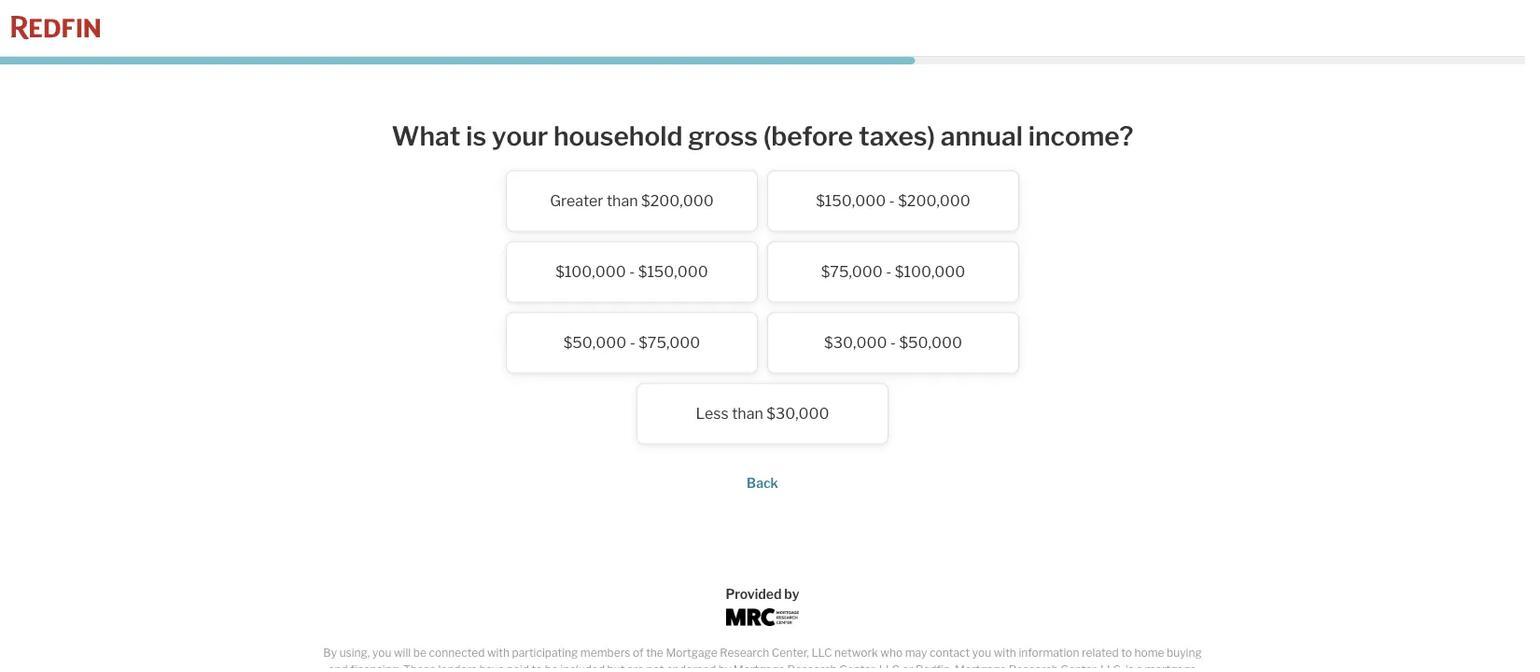 Task type: describe. For each thing, give the bounding box(es) containing it.
the
[[646, 646, 663, 660]]

(before
[[763, 120, 853, 152]]

0 horizontal spatial $75,000
[[639, 334, 700, 352]]

back
[[747, 476, 778, 492]]

related
[[1082, 646, 1119, 660]]

- for $50,000
[[630, 334, 635, 352]]

these
[[403, 663, 436, 668]]

0 vertical spatial is
[[466, 120, 486, 152]]

or
[[902, 663, 913, 668]]

llc.
[[1100, 663, 1123, 668]]

0 horizontal spatial center,
[[772, 646, 809, 660]]

than for greater
[[607, 192, 638, 210]]

provided by
[[726, 586, 800, 602]]

network
[[835, 646, 878, 660]]

0 vertical spatial to
[[1121, 646, 1132, 660]]

may
[[905, 646, 927, 660]]

information
[[1019, 646, 1079, 660]]

1 horizontal spatial research
[[787, 663, 837, 668]]

1 horizontal spatial llc
[[879, 663, 900, 668]]

$200,000 for greater than $200,000
[[641, 192, 714, 210]]

connected
[[429, 646, 485, 660]]

but
[[607, 663, 625, 668]]

greater than $200,000
[[550, 192, 714, 210]]

gross
[[688, 120, 758, 152]]

are
[[627, 663, 644, 668]]

0 horizontal spatial $150,000
[[638, 263, 708, 281]]

taxes)
[[859, 120, 935, 152]]

$30,000 - $50,000
[[824, 334, 962, 352]]

0 horizontal spatial research
[[720, 646, 769, 660]]

what
[[392, 120, 460, 152]]

1 horizontal spatial by
[[784, 586, 800, 602]]

mortgage research center image
[[726, 609, 799, 626]]

1 $50,000 from the left
[[563, 334, 627, 352]]

1 vertical spatial $30,000
[[767, 405, 829, 423]]

than for less
[[732, 405, 763, 423]]

who
[[880, 646, 903, 660]]

0 horizontal spatial mortgage
[[666, 646, 717, 660]]

1 horizontal spatial be
[[545, 663, 558, 668]]

2 $100,000 from the left
[[895, 263, 965, 281]]

a
[[1137, 663, 1143, 668]]

paid
[[507, 663, 529, 668]]

will
[[394, 646, 411, 660]]

back button
[[747, 476, 778, 492]]

1 horizontal spatial mortgage
[[733, 663, 785, 668]]

$50,000 - $75,000
[[563, 334, 700, 352]]

less
[[696, 405, 729, 423]]

financing.
[[350, 663, 401, 668]]

$100,000 - $150,000
[[556, 263, 708, 281]]

members
[[580, 646, 630, 660]]

your
[[492, 120, 548, 152]]



Task type: locate. For each thing, give the bounding box(es) containing it.
is left your on the top of the page
[[466, 120, 486, 152]]

what is your household gross (before taxes) annual income? option group
[[389, 170, 1136, 454]]

1 vertical spatial llc
[[879, 663, 900, 668]]

0 vertical spatial $150,000
[[816, 192, 886, 210]]

0 horizontal spatial $200,000
[[641, 192, 714, 210]]

mortgage
[[666, 646, 717, 660], [733, 663, 785, 668], [955, 663, 1006, 668]]

1 horizontal spatial to
[[1121, 646, 1132, 660]]

$100,000 down greater
[[556, 263, 626, 281]]

1 vertical spatial $150,000
[[638, 263, 708, 281]]

center, down mortgage research center image
[[772, 646, 809, 660]]

$150,000
[[816, 192, 886, 210], [638, 263, 708, 281]]

included
[[560, 663, 605, 668]]

center, down related
[[1061, 663, 1098, 668]]

less than $30,000
[[696, 405, 829, 423]]

$200,000 down gross
[[641, 192, 714, 210]]

home
[[1134, 646, 1164, 660]]

1 vertical spatial be
[[545, 663, 558, 668]]

1 vertical spatial to
[[532, 663, 542, 668]]

1 horizontal spatial $50,000
[[899, 334, 962, 352]]

0 horizontal spatial $50,000
[[563, 334, 627, 352]]

by inside by using, you will be connected with participating members of the mortgage research center, llc network who may contact you with information related to home buying and financing. these lenders have paid to be included but are not endorsed by mortgage research center, llc or redfin. mortgage research center, llc. is a mortgag
[[718, 663, 731, 668]]

buying
[[1167, 646, 1202, 660]]

$100,000
[[556, 263, 626, 281], [895, 263, 965, 281]]

llc down who on the bottom
[[879, 663, 900, 668]]

research down information
[[1009, 663, 1058, 668]]

with left information
[[994, 646, 1016, 660]]

endorsed
[[666, 663, 716, 668]]

than right less
[[732, 405, 763, 423]]

$30,000
[[824, 334, 887, 352], [767, 405, 829, 423]]

1 horizontal spatial $150,000
[[816, 192, 886, 210]]

2 $200,000 from the left
[[898, 192, 971, 210]]

0 horizontal spatial $100,000
[[556, 263, 626, 281]]

1 vertical spatial by
[[718, 663, 731, 668]]

to
[[1121, 646, 1132, 660], [532, 663, 542, 668]]

participating
[[512, 646, 578, 660]]

$50,000 down $75,000 - $100,000
[[899, 334, 962, 352]]

- for $100,000
[[629, 263, 635, 281]]

have
[[480, 663, 505, 668]]

mortgage down mortgage research center image
[[733, 663, 785, 668]]

1 horizontal spatial is
[[1126, 663, 1134, 668]]

by using, you will be connected with participating members of the mortgage research center, llc network who may contact you with information related to home buying and financing. these lenders have paid to be included but are not endorsed by mortgage research center, llc or redfin. mortgage research center, llc. is a mortgag
[[323, 646, 1202, 668]]

than
[[607, 192, 638, 210], [732, 405, 763, 423]]

2 you from the left
[[972, 646, 991, 660]]

llc left network
[[811, 646, 832, 660]]

0 horizontal spatial llc
[[811, 646, 832, 660]]

1 you from the left
[[372, 646, 392, 660]]

0 horizontal spatial than
[[607, 192, 638, 210]]

1 horizontal spatial you
[[972, 646, 991, 660]]

research
[[720, 646, 769, 660], [787, 663, 837, 668], [1009, 663, 1058, 668]]

- for $30,000
[[890, 334, 896, 352]]

by
[[784, 586, 800, 602], [718, 663, 731, 668]]

to down participating
[[532, 663, 542, 668]]

- for $150,000
[[889, 192, 895, 210]]

2 horizontal spatial research
[[1009, 663, 1058, 668]]

and
[[329, 663, 348, 668]]

$75,000 down the $100,000 - $150,000 at the left top of page
[[639, 334, 700, 352]]

$30,000 down $75,000 - $100,000
[[824, 334, 887, 352]]

you
[[372, 646, 392, 660], [972, 646, 991, 660]]

-
[[889, 192, 895, 210], [629, 263, 635, 281], [886, 263, 892, 281], [630, 334, 635, 352], [890, 334, 896, 352]]

$30,000 up the back button
[[767, 405, 829, 423]]

center, down network
[[839, 663, 877, 668]]

annual income?
[[941, 120, 1134, 152]]

contact
[[930, 646, 970, 660]]

0 vertical spatial llc
[[811, 646, 832, 660]]

you up financing.
[[372, 646, 392, 660]]

0 vertical spatial $30,000
[[824, 334, 887, 352]]

0 vertical spatial be
[[413, 646, 426, 660]]

1 $200,000 from the left
[[641, 192, 714, 210]]

what is your household gross (before taxes) annual income?
[[392, 120, 1134, 152]]

using,
[[339, 646, 370, 660]]

0 horizontal spatial with
[[487, 646, 510, 660]]

- down $75,000 - $100,000
[[890, 334, 896, 352]]

than right greater
[[607, 192, 638, 210]]

research down network
[[787, 663, 837, 668]]

2 horizontal spatial mortgage
[[955, 663, 1006, 668]]

greater
[[550, 192, 603, 210]]

$75,000 up $30,000 - $50,000
[[821, 263, 883, 281]]

- up $30,000 - $50,000
[[886, 263, 892, 281]]

1 horizontal spatial with
[[994, 646, 1016, 660]]

$200,000 down taxes)
[[898, 192, 971, 210]]

1 vertical spatial than
[[732, 405, 763, 423]]

1 with from the left
[[487, 646, 510, 660]]

household
[[553, 120, 683, 152]]

2 $50,000 from the left
[[899, 334, 962, 352]]

lenders
[[438, 663, 477, 668]]

llc
[[811, 646, 832, 660], [879, 663, 900, 668]]

1 horizontal spatial $75,000
[[821, 263, 883, 281]]

1 vertical spatial $75,000
[[639, 334, 700, 352]]

be
[[413, 646, 426, 660], [545, 663, 558, 668]]

0 horizontal spatial is
[[466, 120, 486, 152]]

1 $100,000 from the left
[[556, 263, 626, 281]]

$200,000 for $150,000 - $200,000
[[898, 192, 971, 210]]

1 horizontal spatial than
[[732, 405, 763, 423]]

mortgage down contact
[[955, 663, 1006, 668]]

0 horizontal spatial to
[[532, 663, 542, 668]]

mortgage up endorsed
[[666, 646, 717, 660]]

1 horizontal spatial $100,000
[[895, 263, 965, 281]]

with
[[487, 646, 510, 660], [994, 646, 1016, 660]]

- down the $100,000 - $150,000 at the left top of page
[[630, 334, 635, 352]]

0 horizontal spatial be
[[413, 646, 426, 660]]

0 vertical spatial than
[[607, 192, 638, 210]]

$75,000
[[821, 263, 883, 281], [639, 334, 700, 352]]

2 with from the left
[[994, 646, 1016, 660]]

0 horizontal spatial you
[[372, 646, 392, 660]]

- down greater than $200,000
[[629, 263, 635, 281]]

with up have
[[487, 646, 510, 660]]

$150,000 - $200,000
[[816, 192, 971, 210]]

$50,000 down the $100,000 - $150,000 at the left top of page
[[563, 334, 627, 352]]

1 vertical spatial is
[[1126, 663, 1134, 668]]

provided
[[726, 586, 782, 602]]

0 vertical spatial by
[[784, 586, 800, 602]]

by up mortgage research center image
[[784, 586, 800, 602]]

redfin.
[[916, 663, 952, 668]]

not
[[646, 663, 664, 668]]

is
[[466, 120, 486, 152], [1126, 663, 1134, 668]]

$150,000 down (before
[[816, 192, 886, 210]]

be up these at bottom left
[[413, 646, 426, 660]]

research down mortgage research center image
[[720, 646, 769, 660]]

$100,000 up $30,000 - $50,000
[[895, 263, 965, 281]]

you right contact
[[972, 646, 991, 660]]

by right endorsed
[[718, 663, 731, 668]]

1 horizontal spatial $200,000
[[898, 192, 971, 210]]

of
[[633, 646, 644, 660]]

2 horizontal spatial center,
[[1061, 663, 1098, 668]]

- down taxes)
[[889, 192, 895, 210]]

0 horizontal spatial by
[[718, 663, 731, 668]]

1 horizontal spatial center,
[[839, 663, 877, 668]]

$50,000
[[563, 334, 627, 352], [899, 334, 962, 352]]

$200,000
[[641, 192, 714, 210], [898, 192, 971, 210]]

be down participating
[[545, 663, 558, 668]]

$150,000 down greater than $200,000
[[638, 263, 708, 281]]

- for $75,000
[[886, 263, 892, 281]]

0 vertical spatial $75,000
[[821, 263, 883, 281]]

is inside by using, you will be connected with participating members of the mortgage research center, llc network who may contact you with information related to home buying and financing. these lenders have paid to be included but are not endorsed by mortgage research center, llc or redfin. mortgage research center, llc. is a mortgag
[[1126, 663, 1134, 668]]

to up llc.
[[1121, 646, 1132, 660]]

center,
[[772, 646, 809, 660], [839, 663, 877, 668], [1061, 663, 1098, 668]]

by
[[323, 646, 337, 660]]

is left a
[[1126, 663, 1134, 668]]

$75,000 - $100,000
[[821, 263, 965, 281]]



Task type: vqa. For each thing, say whether or not it's contained in the screenshot.
how associated with How do I choose a mortgage lender?
no



